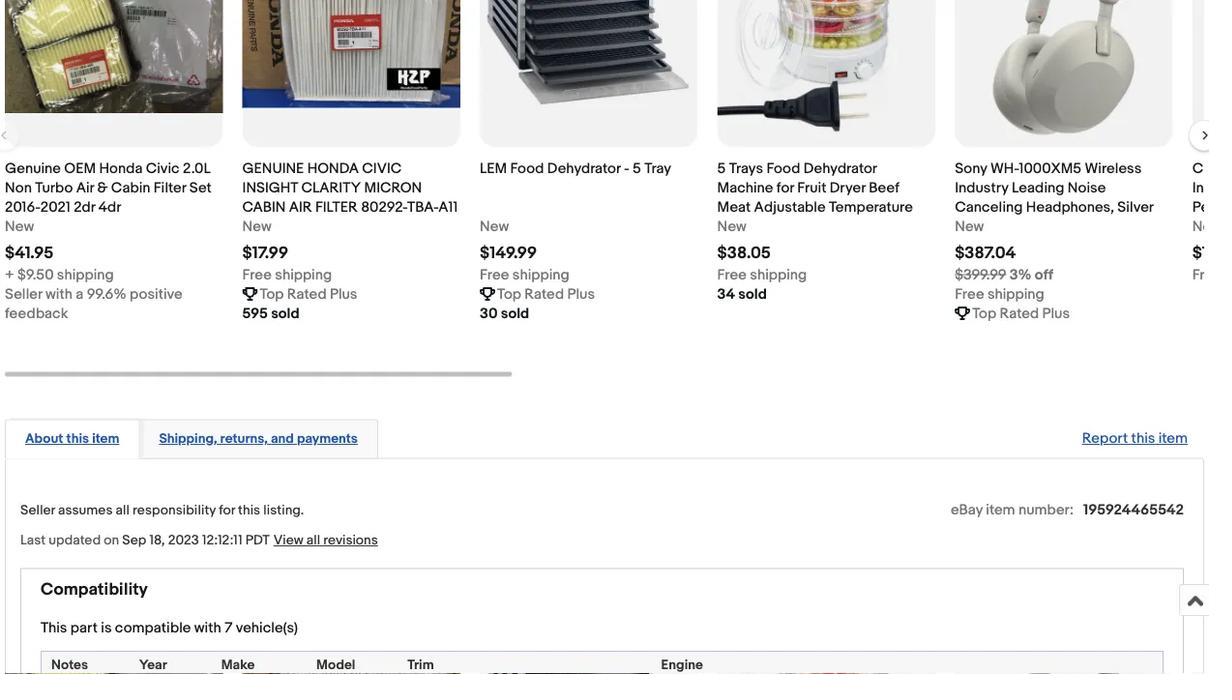 Task type: locate. For each thing, give the bounding box(es) containing it.
$38.05 text field
[[718, 244, 771, 264]]

0 horizontal spatial free shipping text field
[[242, 266, 332, 285]]

-
[[624, 160, 630, 178]]

$38.05
[[718, 244, 771, 264]]

top rated plus down 3%
[[973, 305, 1070, 323]]

new text field for $38.05
[[718, 217, 747, 237]]

595 sold text field
[[242, 304, 300, 324]]

Top Rated Plus text field
[[260, 285, 358, 304], [973, 304, 1070, 324]]

1 new from the left
[[5, 218, 34, 236]]

99.6%
[[87, 286, 126, 303]]

rated for $149.99
[[525, 286, 564, 303]]

new text field for $17.99
[[242, 217, 272, 237]]

clarity
[[301, 180, 361, 197]]

on
[[104, 533, 119, 549]]

shipping inside genuine honda civic insight clarity micron cabin air filter 80292-tba-a11 new $17.99 free shipping
[[275, 267, 332, 284]]

30 sold text field
[[480, 304, 530, 324]]

shipping
[[57, 267, 114, 284], [275, 267, 332, 284], [513, 267, 570, 284], [750, 267, 807, 284], [988, 286, 1045, 303]]

2 horizontal spatial free shipping text field
[[955, 285, 1045, 304]]

this
[[1132, 430, 1156, 448], [66, 431, 89, 448], [238, 503, 260, 519]]

1 horizontal spatial for
[[777, 180, 794, 197]]

1 new text field from the left
[[5, 217, 34, 237]]

1 vertical spatial with
[[194, 619, 221, 637]]

seller down the $9.50
[[5, 286, 42, 303]]

with down + $9.50 shipping text field
[[45, 286, 73, 303]]

new down meat in the top right of the page
[[718, 218, 747, 236]]

item right report
[[1159, 430, 1188, 448]]

30
[[480, 305, 498, 323]]

item inside 'button'
[[92, 431, 119, 448]]

free down $149.99 text field
[[480, 267, 509, 284]]

about
[[25, 431, 63, 448]]

food up fruit
[[767, 160, 801, 178]]

a11
[[439, 199, 458, 216]]

tab list containing about this item
[[5, 416, 1205, 459]]

report
[[1083, 430, 1129, 448]]

new text field down the cabin
[[242, 217, 272, 237]]

for up adjustable
[[777, 180, 794, 197]]

rated down free shipping text box
[[525, 286, 564, 303]]

with
[[45, 286, 73, 303], [194, 619, 221, 637]]

3 new text field from the left
[[955, 217, 985, 237]]

tab list
[[5, 416, 1205, 459]]

new inside genuine honda civic insight clarity micron cabin air filter 80292-tba-a11 new $17.99 free shipping
[[242, 218, 272, 236]]

free down $17.99
[[242, 267, 272, 284]]

sold for $149.99
[[501, 305, 530, 323]]

with left 7
[[194, 619, 221, 637]]

cabin
[[111, 180, 150, 197]]

2 new text field from the left
[[718, 217, 747, 237]]

5
[[633, 160, 641, 178], [718, 160, 726, 178]]

1 vertical spatial all
[[307, 533, 321, 549]]

0 horizontal spatial food
[[511, 160, 544, 178]]

0 horizontal spatial new text field
[[480, 217, 509, 237]]

2 food from the left
[[767, 160, 801, 178]]

silver
[[1118, 199, 1155, 216]]

filter
[[316, 199, 358, 216]]

0 horizontal spatial 5
[[633, 160, 641, 178]]

number:
[[1019, 502, 1074, 519]]

dehydrator left -
[[548, 160, 621, 178]]

1 horizontal spatial sold
[[501, 305, 530, 323]]

1 horizontal spatial top rated plus
[[497, 286, 595, 303]]

$17.99 text field
[[242, 244, 289, 264]]

top rated plus
[[260, 286, 358, 303], [497, 286, 595, 303], [973, 305, 1070, 323]]

5 new from the left
[[955, 218, 985, 236]]

2 horizontal spatial sold
[[739, 286, 767, 303]]

3 new from the left
[[480, 218, 509, 236]]

ebay
[[951, 502, 983, 519]]

0 horizontal spatial top rated plus
[[260, 286, 358, 303]]

0 horizontal spatial top
[[260, 286, 284, 303]]

1 dehydrator from the left
[[548, 160, 621, 178]]

0 vertical spatial with
[[45, 286, 73, 303]]

Ne text field
[[1193, 217, 1210, 237]]

2 dehydrator from the left
[[804, 160, 877, 178]]

top rated plus up 595 sold
[[260, 286, 358, 303]]

sold inside "595 sold" text box
[[271, 305, 300, 323]]

shipping, returns, and payments
[[159, 431, 358, 448]]

2.0l
[[183, 160, 211, 178]]

sold right 595
[[271, 305, 300, 323]]

item right about
[[92, 431, 119, 448]]

0 horizontal spatial plus
[[330, 286, 358, 303]]

$9.50
[[17, 267, 54, 284]]

1 horizontal spatial new text field
[[242, 217, 272, 237]]

new text field down 2016-
[[5, 217, 34, 237]]

2 horizontal spatial item
[[1159, 430, 1188, 448]]

sold inside the 30 sold text box
[[501, 305, 530, 323]]

plus down off
[[1043, 305, 1070, 323]]

shipping up a
[[57, 267, 114, 284]]

1 horizontal spatial new text field
[[718, 217, 747, 237]]

top for $17.99
[[260, 286, 284, 303]]

5 inside 5 trays food dehydrator machine for fruit dryer beef meat adjustable temperature new $38.05 free shipping 34 sold
[[718, 160, 726, 178]]

returns,
[[220, 431, 268, 448]]

34
[[718, 286, 736, 303]]

seller
[[5, 286, 42, 303], [20, 503, 55, 519]]

and
[[271, 431, 294, 448]]

1 horizontal spatial food
[[767, 160, 801, 178]]

1 horizontal spatial rated
[[525, 286, 564, 303]]

shipping inside new $149.99 free shipping
[[513, 267, 570, 284]]

new down 2016-
[[5, 218, 34, 236]]

new down the cabin
[[242, 218, 272, 236]]

1 horizontal spatial 5
[[718, 160, 726, 178]]

rated
[[287, 286, 327, 303], [525, 286, 564, 303], [1000, 305, 1040, 323]]

New text field
[[480, 217, 509, 237], [718, 217, 747, 237]]

top inside text field
[[497, 286, 522, 303]]

new inside 5 trays food dehydrator machine for fruit dryer beef meat adjustable temperature new $38.05 free shipping 34 sold
[[718, 218, 747, 236]]

2 horizontal spatial top
[[973, 305, 997, 323]]

new
[[5, 218, 34, 236], [242, 218, 272, 236], [480, 218, 509, 236], [718, 218, 747, 236], [955, 218, 985, 236]]

new text field up $149.99 text field
[[480, 217, 509, 237]]

new up $149.99 text field
[[480, 218, 509, 236]]

free shipping text field down $17.99
[[242, 266, 332, 285]]

shipping, returns, and payments button
[[159, 430, 358, 449]]

2 horizontal spatial new text field
[[955, 217, 985, 237]]

1 new text field from the left
[[480, 217, 509, 237]]

notes
[[51, 657, 88, 674]]

New text field
[[5, 217, 34, 237], [242, 217, 272, 237], [955, 217, 985, 237]]

top rated plus text field up 595 sold
[[260, 285, 358, 304]]

for
[[777, 180, 794, 197], [219, 503, 235, 519]]

top up 595 sold
[[260, 286, 284, 303]]

this right report
[[1132, 430, 1156, 448]]

rated inside text field
[[525, 286, 564, 303]]

0 horizontal spatial top rated plus text field
[[260, 285, 358, 304]]

top rated plus down free shipping text box
[[497, 286, 595, 303]]

shipping up top rated plus text field in the top left of the page
[[513, 267, 570, 284]]

0 horizontal spatial new text field
[[5, 217, 34, 237]]

report this item link
[[1073, 421, 1198, 457]]

new text field down meat in the top right of the page
[[718, 217, 747, 237]]

free inside new $149.99 free shipping
[[480, 267, 509, 284]]

rated up 595 sold
[[287, 286, 327, 303]]

2 new text field from the left
[[242, 217, 272, 237]]

plus inside top rated plus text field
[[568, 286, 595, 303]]

cabin
[[242, 199, 286, 216]]

headphones,
[[1027, 199, 1115, 216]]

about this item button
[[25, 430, 119, 449]]

ebay item number: 195924465542
[[951, 502, 1184, 519]]

1 vertical spatial for
[[219, 503, 235, 519]]

food right lem
[[511, 160, 544, 178]]

is
[[101, 619, 112, 637]]

item
[[1159, 430, 1188, 448], [92, 431, 119, 448], [986, 502, 1016, 519]]

this inside 'button'
[[66, 431, 89, 448]]

sold right '30'
[[501, 305, 530, 323]]

shipping down $38.05 text box
[[750, 267, 807, 284]]

0 horizontal spatial sold
[[271, 305, 300, 323]]

$399.99
[[955, 267, 1007, 284]]

Free shipping text field
[[242, 266, 332, 285], [718, 266, 807, 285], [955, 285, 1045, 304]]

2 new from the left
[[242, 218, 272, 236]]

0 horizontal spatial dehydrator
[[548, 160, 621, 178]]

this up pdt
[[238, 503, 260, 519]]

2 5 from the left
[[718, 160, 726, 178]]

free up the 34
[[718, 267, 747, 284]]

year
[[139, 657, 167, 674]]

7
[[225, 619, 233, 637]]

&
[[97, 180, 108, 197]]

top up the 30 sold text box
[[497, 286, 522, 303]]

new text field for $149.99
[[480, 217, 509, 237]]

sold right the 34
[[739, 286, 767, 303]]

5 left trays
[[718, 160, 726, 178]]

leading
[[1012, 180, 1065, 197]]

rated down 3%
[[1000, 305, 1040, 323]]

2 horizontal spatial this
[[1132, 430, 1156, 448]]

$15 text field
[[1193, 244, 1210, 264]]

free shipping text field down $38.05
[[718, 266, 807, 285]]

seller up last
[[20, 503, 55, 519]]

1 horizontal spatial plus
[[568, 286, 595, 303]]

shipping down 3%
[[988, 286, 1045, 303]]

temperature
[[829, 199, 913, 216]]

4 new from the left
[[718, 218, 747, 236]]

shipping down $17.99
[[275, 267, 332, 284]]

0 horizontal spatial with
[[45, 286, 73, 303]]

for up 12:12:11
[[219, 503, 235, 519]]

food inside 5 trays food dehydrator machine for fruit dryer beef meat adjustable temperature new $38.05 free shipping 34 sold
[[767, 160, 801, 178]]

sold inside 5 trays food dehydrator machine for fruit dryer beef meat adjustable temperature new $38.05 free shipping 34 sold
[[739, 286, 767, 303]]

genuine
[[242, 160, 304, 178]]

2 horizontal spatial top rated plus
[[973, 305, 1070, 323]]

34 sold text field
[[718, 285, 767, 304]]

all
[[116, 503, 130, 519], [307, 533, 321, 549]]

1 5 from the left
[[633, 160, 641, 178]]

0 horizontal spatial this
[[66, 431, 89, 448]]

top down $399.99
[[973, 305, 997, 323]]

top
[[260, 286, 284, 303], [497, 286, 522, 303], [973, 305, 997, 323]]

micron
[[364, 180, 422, 197]]

0 vertical spatial seller
[[5, 286, 42, 303]]

sony wh-1000xm5 wireless industry leading noise canceling headphones, silver new $387.04 $399.99 3% off free shipping
[[955, 160, 1155, 303]]

$41.95 text field
[[5, 244, 54, 264]]

this right about
[[66, 431, 89, 448]]

free inside 'sony wh-1000xm5 wireless industry leading noise canceling headphones, silver new $387.04 $399.99 3% off free shipping'
[[955, 286, 985, 303]]

0 horizontal spatial item
[[92, 431, 119, 448]]

top for $149.99
[[497, 286, 522, 303]]

new down canceling
[[955, 218, 985, 236]]

3%
[[1010, 267, 1032, 284]]

last updated on sep 18, 2023 12:12:11 pdt view all revisions
[[20, 533, 378, 549]]

plus
[[330, 286, 358, 303], [568, 286, 595, 303], [1043, 305, 1070, 323]]

vehicle(s)
[[236, 619, 298, 637]]

1 horizontal spatial all
[[307, 533, 321, 549]]

dehydrator up dryer
[[804, 160, 877, 178]]

5 right -
[[633, 160, 641, 178]]

new text field down canceling
[[955, 217, 985, 237]]

item right ebay
[[986, 502, 1016, 519]]

0 horizontal spatial all
[[116, 503, 130, 519]]

for inside 5 trays food dehydrator machine for fruit dryer beef meat adjustable temperature new $38.05 free shipping 34 sold
[[777, 180, 794, 197]]

noise
[[1068, 180, 1106, 197]]

plus down genuine honda civic insight clarity micron cabin air filter 80292-tba-a11 new $17.99 free shipping
[[330, 286, 358, 303]]

1 vertical spatial seller
[[20, 503, 55, 519]]

compatible
[[115, 619, 191, 637]]

free shipping text field for $38.05
[[718, 266, 807, 285]]

0 vertical spatial for
[[777, 180, 794, 197]]

all right view
[[307, 533, 321, 549]]

0 horizontal spatial rated
[[287, 286, 327, 303]]

free down $399.99
[[955, 286, 985, 303]]

1 horizontal spatial free shipping text field
[[718, 266, 807, 285]]

top rated plus for $149.99
[[497, 286, 595, 303]]

1 horizontal spatial top
[[497, 286, 522, 303]]

top rated plus text field down 3%
[[973, 304, 1070, 324]]

new inside 'genuine oem honda civic 2.0l non turbo air & cabin filter set 2016-2021  2dr 4dr new $41.95 + $9.50 shipping seller with a 99.6% positive feedback'
[[5, 218, 34, 236]]

previous price $399.99 3% off text field
[[955, 266, 1054, 285]]

dehydrator
[[548, 160, 621, 178], [804, 160, 877, 178]]

sold for honda
[[271, 305, 300, 323]]

all up on
[[116, 503, 130, 519]]

responsibility
[[133, 503, 216, 519]]

free shipping text field down $399.99
[[955, 285, 1045, 304]]

plus down free shipping text box
[[568, 286, 595, 303]]

2021
[[40, 199, 70, 216]]

tray
[[645, 160, 672, 178]]

sep
[[122, 533, 146, 549]]

$149.99
[[480, 244, 537, 264]]

1 horizontal spatial dehydrator
[[804, 160, 877, 178]]



Task type: describe. For each thing, give the bounding box(es) containing it.
rated for $17.99
[[287, 286, 327, 303]]

with inside 'genuine oem honda civic 2.0l non turbo air & cabin filter set 2016-2021  2dr 4dr new $41.95 + $9.50 shipping seller with a 99.6% positive feedback'
[[45, 286, 73, 303]]

80292-
[[361, 199, 407, 216]]

0 vertical spatial all
[[116, 503, 130, 519]]

compatibility
[[41, 579, 148, 600]]

free inside 5 trays food dehydrator machine for fruit dryer beef meat adjustable temperature new $38.05 free shipping 34 sold
[[718, 267, 747, 284]]

genuine
[[5, 160, 61, 178]]

595 sold
[[242, 305, 300, 323]]

lem
[[480, 160, 507, 178]]

Top Rated Plus text field
[[497, 285, 595, 304]]

$387.04 text field
[[955, 244, 1017, 264]]

new inside new $149.99 free shipping
[[480, 218, 509, 236]]

view all revisions link
[[270, 532, 378, 549]]

1 horizontal spatial top rated plus text field
[[973, 304, 1070, 324]]

tba-
[[407, 199, 439, 216]]

positive
[[130, 286, 183, 303]]

make
[[221, 657, 255, 674]]

trim
[[408, 657, 434, 674]]

beef
[[869, 180, 900, 197]]

2 horizontal spatial plus
[[1043, 305, 1070, 323]]

genuine oem honda civic 2.0l non turbo air & cabin filter set 2016-2021  2dr 4dr new $41.95 + $9.50 shipping seller with a 99.6% positive feedback
[[5, 160, 212, 323]]

a
[[76, 286, 84, 303]]

shipping inside 'genuine oem honda civic 2.0l non turbo air & cabin filter set 2016-2021  2dr 4dr new $41.95 + $9.50 shipping seller with a 99.6% positive feedback'
[[57, 267, 114, 284]]

meat
[[718, 199, 751, 216]]

$15
[[1193, 244, 1210, 264]]

item for about this item
[[92, 431, 119, 448]]

machine
[[718, 180, 774, 197]]

1 food from the left
[[511, 160, 544, 178]]

listing.
[[263, 503, 304, 519]]

595
[[242, 305, 268, 323]]

new text field for $387.04
[[955, 217, 985, 237]]

genuine honda civic insight clarity micron cabin air filter 80292-tba-a11 new $17.99 free shipping
[[242, 160, 458, 284]]

civic
[[362, 160, 402, 178]]

4dr
[[98, 199, 121, 216]]

fre
[[1193, 267, 1210, 284]]

oem
[[64, 160, 96, 178]]

Seller with a 99.6% positive feedback text field
[[5, 285, 223, 324]]

1 horizontal spatial item
[[986, 502, 1016, 519]]

$17.99
[[242, 244, 289, 264]]

shipping inside 5 trays food dehydrator machine for fruit dryer beef meat adjustable temperature new $38.05 free shipping 34 sold
[[750, 267, 807, 284]]

1000xm5
[[1020, 160, 1082, 178]]

canceling
[[955, 199, 1023, 216]]

$41.95
[[5, 244, 54, 264]]

ca
[[1193, 160, 1210, 178]]

fruit
[[798, 180, 827, 197]]

plus for $149.99
[[568, 286, 595, 303]]

free shipping text field for $17.99
[[242, 266, 332, 285]]

this
[[41, 619, 67, 637]]

civic
[[146, 160, 180, 178]]

industry
[[955, 180, 1009, 197]]

Free shipping text field
[[480, 266, 570, 285]]

+
[[5, 267, 14, 284]]

0 horizontal spatial for
[[219, 503, 235, 519]]

shipping,
[[159, 431, 217, 448]]

item for report this item
[[1159, 430, 1188, 448]]

adjustable
[[754, 199, 826, 216]]

updated
[[49, 533, 101, 549]]

sony
[[955, 160, 988, 178]]

5 trays food dehydrator machine for fruit dryer beef meat adjustable temperature new $38.05 free shipping 34 sold
[[718, 160, 913, 303]]

report this item
[[1083, 430, 1188, 448]]

plus for $17.99
[[330, 286, 358, 303]]

195924465542
[[1084, 502, 1184, 519]]

assumes
[[58, 503, 113, 519]]

this for about
[[66, 431, 89, 448]]

12:12:11
[[202, 533, 243, 549]]

lem food dehydrator - 5 tray
[[480, 160, 672, 178]]

2016-
[[5, 199, 41, 216]]

1 horizontal spatial with
[[194, 619, 221, 637]]

off
[[1035, 267, 1054, 284]]

set
[[189, 180, 212, 197]]

30 sold
[[480, 305, 530, 323]]

part
[[70, 619, 98, 637]]

top rated plus for $17.99
[[260, 286, 358, 303]]

wireless
[[1085, 160, 1142, 178]]

feedback
[[5, 305, 68, 323]]

free inside genuine honda civic insight clarity micron cabin air filter 80292-tba-a11 new $17.99 free shipping
[[242, 267, 272, 284]]

new $149.99 free shipping
[[480, 218, 570, 284]]

revisions
[[324, 533, 378, 549]]

last
[[20, 533, 46, 549]]

Fre text field
[[1193, 266, 1210, 285]]

2 horizontal spatial rated
[[1000, 305, 1040, 323]]

this for report
[[1132, 430, 1156, 448]]

+ $9.50 shipping text field
[[5, 266, 114, 285]]

2023
[[168, 533, 199, 549]]

shipping inside 'sony wh-1000xm5 wireless industry leading noise canceling headphones, silver new $387.04 $399.99 3% off free shipping'
[[988, 286, 1045, 303]]

non
[[5, 180, 32, 197]]

dehydrator inside 5 trays food dehydrator machine for fruit dryer beef meat adjustable temperature new $38.05 free shipping 34 sold
[[804, 160, 877, 178]]

air
[[289, 199, 312, 216]]

payments
[[297, 431, 358, 448]]

$149.99 text field
[[480, 244, 537, 264]]

filter
[[154, 180, 186, 197]]

1 horizontal spatial this
[[238, 503, 260, 519]]

new text field for $41.95
[[5, 217, 34, 237]]

honda
[[307, 160, 359, 178]]

honda
[[99, 160, 143, 178]]

about this item
[[25, 431, 119, 448]]

new inside 'sony wh-1000xm5 wireless industry leading noise canceling headphones, silver new $387.04 $399.99 3% off free shipping'
[[955, 218, 985, 236]]

ca ne $15 fre
[[1193, 160, 1210, 284]]

$387.04
[[955, 244, 1017, 264]]

seller inside 'genuine oem honda civic 2.0l non turbo air & cabin filter set 2016-2021  2dr 4dr new $41.95 + $9.50 shipping seller with a 99.6% positive feedback'
[[5, 286, 42, 303]]

dryer
[[830, 180, 866, 197]]

model
[[316, 657, 356, 674]]

trays
[[729, 160, 764, 178]]

wh-
[[991, 160, 1020, 178]]

view
[[274, 533, 304, 549]]

this part is compatible with 7 vehicle(s)
[[41, 619, 298, 637]]

ne
[[1193, 218, 1210, 236]]

seller assumes all responsibility for this listing.
[[20, 503, 304, 519]]

18,
[[149, 533, 165, 549]]



Task type: vqa. For each thing, say whether or not it's contained in the screenshot.
My to the top
no



